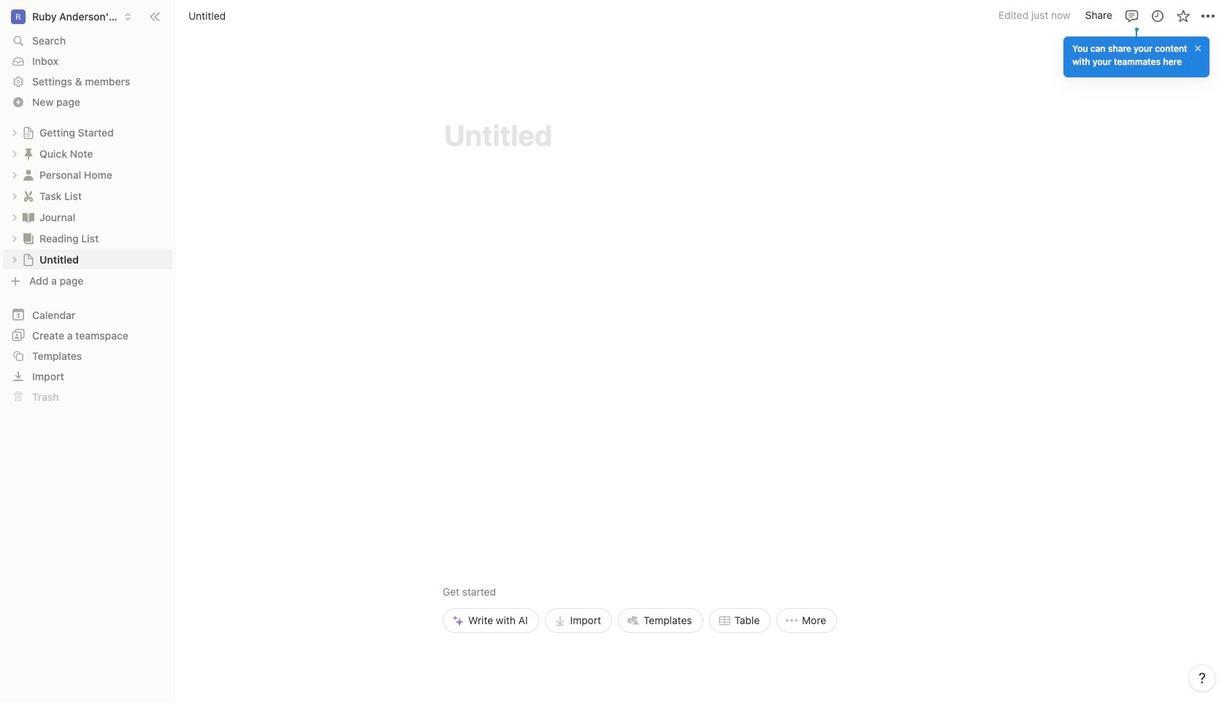 Task type: describe. For each thing, give the bounding box(es) containing it.
change page icon image for second open image
[[21, 146, 36, 161]]

change page icon image for second open icon from the top
[[21, 210, 36, 225]]

3 open image from the top
[[10, 171, 19, 179]]

2 open image from the top
[[10, 213, 19, 222]]

favorite image
[[1176, 8, 1190, 23]]

updates image
[[1150, 8, 1165, 23]]

change page icon image for 1st open icon from the top of the page
[[21, 189, 36, 203]]

3 open image from the top
[[10, 234, 19, 243]]

2 open image from the top
[[10, 149, 19, 158]]



Task type: locate. For each thing, give the bounding box(es) containing it.
1 open image from the top
[[10, 128, 19, 137]]

open image
[[10, 192, 19, 201], [10, 213, 19, 222], [10, 234, 19, 243], [10, 255, 19, 264]]

change page icon image for third open image from the bottom
[[22, 126, 35, 139]]

change page icon image
[[22, 126, 35, 139], [21, 146, 36, 161], [21, 168, 36, 182], [21, 189, 36, 203], [21, 210, 36, 225], [21, 231, 36, 246], [22, 253, 35, 266]]

0 vertical spatial open image
[[10, 128, 19, 137]]

2 vertical spatial open image
[[10, 171, 19, 179]]

1 vertical spatial open image
[[10, 149, 19, 158]]

change page icon image for 3rd open image from the top
[[21, 168, 36, 182]]

menu
[[443, 483, 837, 633]]

close sidebar image
[[149, 11, 161, 22]]

comments image
[[1125, 8, 1139, 23]]

change page icon image for third open icon from the top
[[21, 231, 36, 246]]

4 open image from the top
[[10, 255, 19, 264]]

change page icon image for fourth open icon from the top of the page
[[22, 253, 35, 266]]

open image
[[10, 128, 19, 137], [10, 149, 19, 158], [10, 171, 19, 179]]

1 open image from the top
[[10, 192, 19, 201]]



Task type: vqa. For each thing, say whether or not it's contained in the screenshot.
THE OPEN IN FULL PAGE image
no



